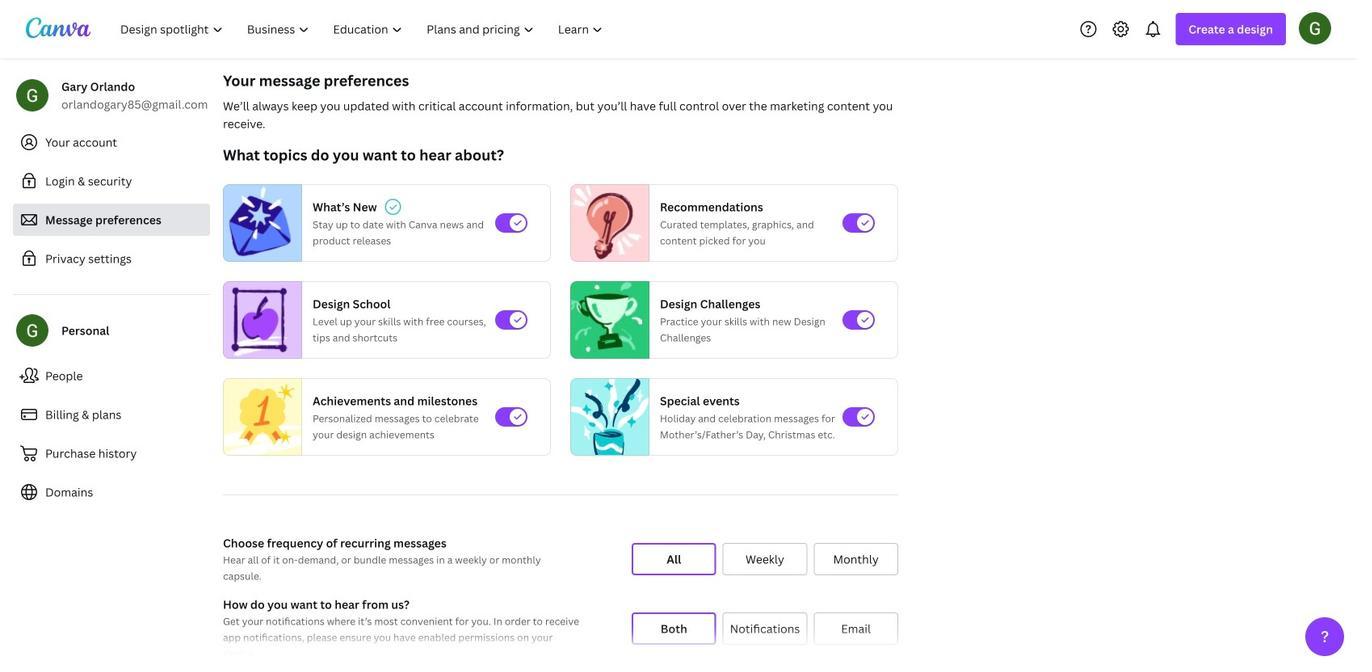 Task type: describe. For each thing, give the bounding box(es) containing it.
top level navigation element
[[110, 13, 617, 45]]



Task type: locate. For each thing, give the bounding box(es) containing it.
gary orlando image
[[1299, 12, 1332, 44]]

None button
[[632, 543, 716, 575], [723, 543, 808, 575], [814, 543, 899, 575], [632, 613, 716, 645], [723, 613, 808, 645], [814, 613, 899, 645], [632, 543, 716, 575], [723, 543, 808, 575], [814, 543, 899, 575], [632, 613, 716, 645], [723, 613, 808, 645], [814, 613, 899, 645]]

topic image
[[224, 184, 295, 262], [571, 184, 642, 262], [224, 281, 295, 359], [571, 281, 642, 359], [224, 375, 301, 459], [571, 375, 649, 459]]



Task type: vqa. For each thing, say whether or not it's contained in the screenshot.
group
no



